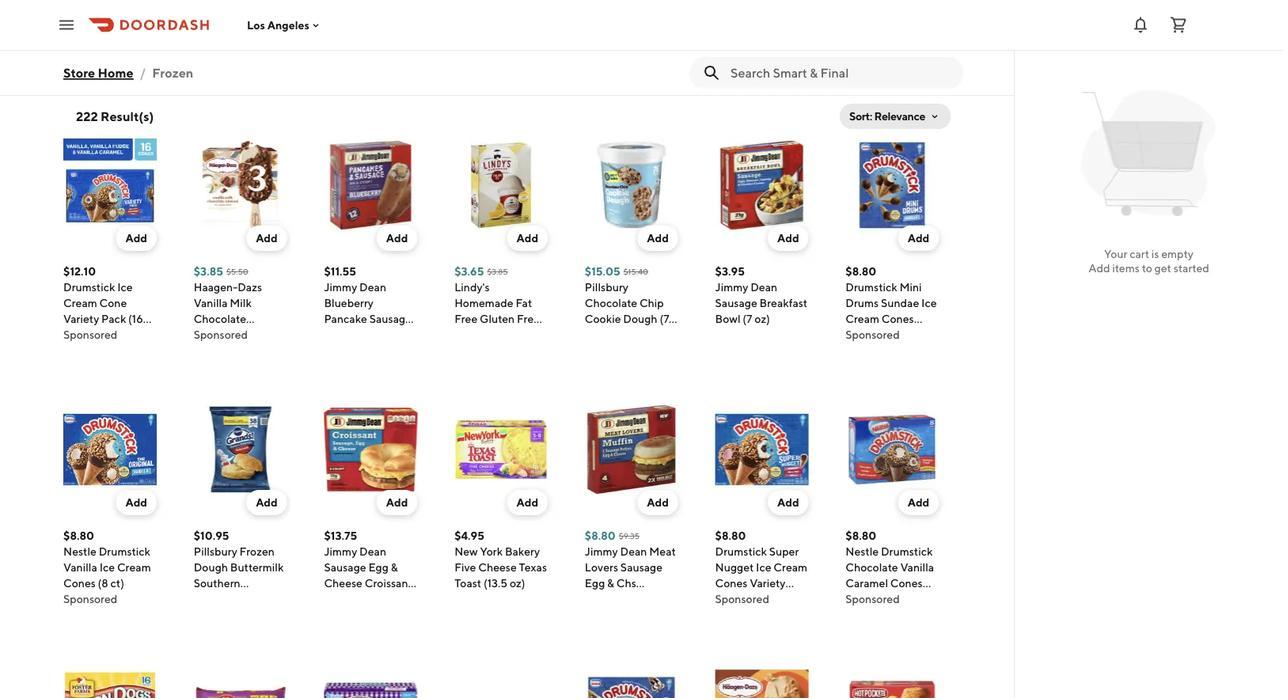 Task type: describe. For each thing, give the bounding box(es) containing it.
homemade
[[454, 296, 513, 309]]

cream inside $8.80 drumstick super nugget ice cream cones variety pack (8 ct)
[[774, 561, 807, 574]]

ct) inside $12.10 drumstick ice cream cone variety pack (16 ct)
[[63, 328, 77, 341]]

ice inside haagen-dazs white chocolate raspberry truffle ice cream (14 oz)
[[79, 53, 95, 66]]

rocky
[[342, 21, 373, 34]]

(4 inside $8.80 nestle drumstick chocolate vanilla caramel cones variety pack (4 ct)
[[911, 592, 921, 606]]

cone
[[99, 296, 127, 309]]

sausage inside $8.80 $9.35 jimmy dean meat lovers sausage egg & chs sandwich (4 ct)
[[620, 561, 663, 574]]

swiss
[[509, 21, 537, 34]]

dazs for rocky
[[386, 5, 410, 18]]

ct) inside $8.80 $9.35 jimmy dean meat lovers sausage egg & chs sandwich (4 ct)
[[649, 592, 663, 606]]

cream inside $12.10 drumstick ice cream cone variety pack (16 ct)
[[63, 296, 97, 309]]

dean for pancake
[[359, 281, 386, 294]]

add for nestle drumstick chocolate vanilla caramel cones variety pack (4 ct)
[[908, 496, 929, 509]]

dazs for vanilla
[[517, 5, 542, 18]]

vanilla inside $8.80 nestle drumstick vanilla ice cream cones (8 ct) sponsored
[[63, 561, 97, 574]]

almond inside "haagen-dazs vanilla swiss almond ice cream (14 oz)"
[[473, 37, 513, 50]]

oz) inside haagen-dazs coffee ice cream (14 oz)
[[622, 37, 637, 50]]

haagen-dazs white chocolate raspberry truffle ice cream (14 oz)
[[79, 5, 166, 66]]

new
[[454, 545, 478, 558]]

/
[[140, 65, 146, 80]]

belgian
[[250, 21, 288, 34]]

(14 inside the haagen-dazs mango ice cream (14 oz)
[[736, 37, 751, 50]]

result(s)
[[101, 109, 154, 124]]

cart
[[1130, 247, 1149, 260]]

haagen-dazs ice cream chocolate chip cookie dough (14 oz)
[[868, 5, 967, 66]]

drumstick mini drums sundae ice cream cones vanilla (20 ct) image
[[846, 139, 939, 232]]

oz) inside $15.05 $15.40 pillsbury chocolate chip cookie dough (76 oz)
[[585, 328, 600, 341]]

(3
[[254, 344, 264, 357]]

ct) inside '$8.80 drumstick mini drums sundae ice cream cones vanilla (20 ct)'
[[902, 328, 916, 341]]

haagen-dazs mango ice cream (14 oz)
[[736, 5, 825, 50]]

sponsored for drumstick mini drums sundae ice cream cones vanilla (20 ct)
[[846, 328, 900, 341]]

sundae
[[881, 296, 919, 309]]

$5.50
[[226, 267, 248, 276]]

store home link
[[63, 57, 133, 89]]

dazs inside "$3.85 $5.50 haagen-dazs vanilla milk chocolate almond ice cream bars (3 ct)"
[[238, 281, 262, 294]]

0 horizontal spatial frozen
[[63, 58, 141, 87]]

ice inside $3.65 $3.85 lindy's homemade fat free gluten free lemon italian ice (6 ct)
[[525, 328, 541, 341]]

coffee
[[605, 21, 640, 34]]

$8.80 drumstick mini drums sundae ice cream cones vanilla (20 ct)
[[846, 265, 937, 341]]

222 result(s)
[[76, 109, 154, 124]]

$3.65
[[454, 265, 484, 278]]

chocolate inside $8.80 nestle drumstick chocolate vanilla caramel cones variety pack (4 ct)
[[846, 561, 898, 574]]

ice inside "haagen-dazs ice cream chocolate chip cookie dough (14 oz)"
[[938, 5, 953, 18]]

(14 inside "haagen-dazs vanilla swiss almond ice cream (14 oz)"
[[473, 53, 488, 66]]

truffle
[[133, 37, 166, 50]]

sandwiches
[[324, 592, 384, 606]]

lovers
[[585, 561, 618, 574]]

ct) inside "$3.85 $5.50 haagen-dazs vanilla milk chocolate almond ice cream bars (3 ct)"
[[266, 344, 280, 357]]

store
[[63, 65, 95, 80]]

sort: relevance button
[[840, 104, 951, 129]]

new york bakery five cheese texas toast (13.5 oz) image
[[454, 403, 548, 496]]

nestle drumstick chocolate vanilla caramel cones variety pack (4 ct) image
[[846, 403, 939, 496]]

$3.85 $5.50 haagen-dazs vanilla milk chocolate almond ice cream bars (3 ct)
[[194, 265, 280, 357]]

oz) inside haagen-dazs rocky road ice cream (14 oz)
[[395, 37, 411, 50]]

ice inside $12.10 drumstick ice cream cone variety pack (16 ct)
[[117, 281, 133, 294]]

add for pillsbury chocolate chip cookie dough (76 oz)
[[647, 232, 669, 245]]

(4 inside $8.80 $9.35 jimmy dean meat lovers sausage egg & chs sandwich (4 ct)
[[636, 592, 647, 606]]

egg inside $8.80 $9.35 jimmy dean meat lovers sausage egg & chs sandwich (4 ct)
[[585, 577, 605, 590]]

(16
[[128, 312, 143, 325]]

vanilla inside "haagen-dazs vanilla swiss almond ice cream (14 oz)"
[[473, 21, 507, 34]]

empty retail cart image
[[1075, 79, 1223, 228]]

(76
[[660, 312, 676, 325]]

caramel
[[846, 577, 888, 590]]

cones for $8.80 nestle drumstick vanilla ice cream cones (8 ct) sponsored
[[63, 577, 96, 590]]

chs
[[616, 577, 636, 590]]

egg inside the $13.75 jimmy dean sausage egg & cheese croissant sandwiches (8 ct)
[[368, 561, 389, 574]]

oz) inside the haagen-dazs mango ice cream (14 oz)
[[753, 37, 769, 50]]

add for jimmy dean meat lovers sausage egg & chs sandwich (4 ct)
[[647, 496, 669, 509]]

ice inside the haagen-dazs mango ice cream (14 oz)
[[774, 21, 789, 34]]

cream inside haagen-dazs rocky road ice cream (14 oz)
[[342, 37, 376, 50]]

angeles
[[267, 18, 309, 31]]

1 free from the left
[[454, 312, 478, 325]]

jimmy for $13.75
[[324, 545, 357, 558]]

sponsored for drumstick super nugget ice cream cones variety pack (8 ct)
[[715, 592, 769, 606]]

$3.85 inside $3.65 $3.85 lindy's homemade fat free gluten free lemon italian ice (6 ct)
[[487, 267, 508, 276]]

haagen-dazs vanilla milk chocolate almond ice cream bars (3 ct) image
[[194, 139, 287, 232]]

cheese inside $4.95 new york bakery five cheese texas toast (13.5 oz)
[[478, 561, 517, 574]]

your
[[1104, 247, 1127, 260]]

dazs for double
[[254, 5, 279, 18]]

super
[[769, 545, 799, 558]]

open menu image
[[57, 15, 76, 34]]

italian
[[492, 328, 523, 341]]

sort:
[[849, 110, 872, 123]]

pack for $8.80 drumstick super nugget ice cream cones variety pack (8 ct)
[[715, 592, 740, 606]]

variety for $8.80 drumstick super nugget ice cream cones variety pack (8 ct)
[[750, 577, 786, 590]]

& inside $8.80 $9.35 jimmy dean meat lovers sausage egg & chs sandwich (4 ct)
[[607, 577, 614, 590]]

relevance
[[874, 110, 925, 123]]

cream inside haagen-dazs double belgian chocolate chip ice cream (14 oz)
[[211, 53, 244, 66]]

(14 inside haagen-dazs coffee ice cream (14 oz)
[[605, 37, 620, 50]]

$9.35
[[619, 531, 640, 540]]

dean inside $8.80 $9.35 jimmy dean meat lovers sausage egg & chs sandwich (4 ct)
[[620, 545, 647, 558]]

pillsbury inside $15.05 $15.40 pillsbury chocolate chip cookie dough (76 oz)
[[585, 281, 628, 294]]

ice inside haagen-dazs double belgian chocolate chip ice cream (14 oz)
[[292, 37, 307, 50]]

chocolate inside haagen-dazs white chocolate raspberry truffle ice cream (14 oz)
[[113, 21, 165, 34]]

$10.95 pillsbury frozen dough buttermilk southern homestyle (38 ct)
[[194, 529, 284, 606]]

haagen-dazs dulce de leche churro ice cream bars (3 ct) image
[[715, 667, 809, 698]]

(7
[[743, 312, 752, 325]]

fat
[[516, 296, 532, 309]]

$8.80 for $8.80 drumstick mini drums sundae ice cream cones vanilla (20 ct)
[[846, 265, 876, 278]]

& inside the $13.75 jimmy dean sausage egg & cheese croissant sandwiches (8 ct)
[[391, 561, 398, 574]]

$13.75
[[324, 529, 357, 542]]

pillsbury inside $10.95 pillsbury frozen dough buttermilk southern homestyle (38 ct)
[[194, 545, 237, 558]]

drums
[[846, 296, 879, 309]]

los
[[247, 18, 265, 31]]

jimmy for $3.95
[[715, 281, 748, 294]]

add for jimmy dean blueberry pancake sausage (30 oz)
[[386, 232, 408, 245]]

sponsored for nestle drumstick chocolate vanilla caramel cones variety pack (4 ct)
[[846, 592, 900, 606]]

jimmy dean meat lovers sausage egg & chs sandwich (4 ct) image
[[585, 403, 678, 496]]

$4.95
[[454, 529, 484, 542]]

haagen- for haagen-dazs mango ice cream (14 oz)
[[736, 5, 780, 18]]

(20
[[882, 328, 900, 341]]

dean for breakfast
[[751, 281, 777, 294]]

$8.80 nestle drumstick vanilla ice cream cones (8 ct) sponsored
[[63, 529, 151, 606]]

$15.40
[[623, 267, 648, 276]]

foster farms honey crunchy flavor corn dogs (16 ct) image
[[63, 667, 157, 698]]

2 free from the left
[[517, 312, 540, 325]]

almond inside "$3.85 $5.50 haagen-dazs vanilla milk chocolate almond ice cream bars (3 ct)"
[[194, 328, 234, 341]]

variety for $8.80 nestle drumstick chocolate vanilla caramel cones variety pack (4 ct)
[[846, 592, 881, 606]]

vanilla inside $8.80 nestle drumstick chocolate vanilla caramel cones variety pack (4 ct)
[[900, 561, 934, 574]]

ice inside haagen-dazs rocky road ice cream (14 oz)
[[405, 21, 420, 34]]

ice inside "$3.85 $5.50 haagen-dazs vanilla milk chocolate almond ice cream bars (3 ct)"
[[236, 328, 251, 341]]

chip inside $15.05 $15.40 pillsbury chocolate chip cookie dough (76 oz)
[[640, 296, 664, 309]]

(14 inside haagen-dazs white chocolate raspberry truffle ice cream (14 oz)
[[133, 53, 148, 66]]

mango
[[736, 21, 772, 34]]

$10.95
[[194, 529, 229, 542]]

sponsored inside $8.80 nestle drumstick vanilla ice cream cones (8 ct) sponsored
[[63, 592, 117, 606]]

(30
[[324, 328, 342, 341]]

ct) inside $8.80 nestle drumstick vanilla ice cream cones (8 ct) sponsored
[[110, 577, 124, 590]]

add for nestle drumstick vanilla ice cream cones (8 ct)
[[125, 496, 147, 509]]

ct) inside $8.80 drumstick super nugget ice cream cones variety pack (8 ct)
[[755, 592, 769, 606]]

haagen- inside "$3.85 $5.50 haagen-dazs vanilla milk chocolate almond ice cream bars (3 ct)"
[[194, 281, 238, 294]]

$8.80 drumstick super nugget ice cream cones variety pack (8 ct)
[[715, 529, 807, 606]]

$8.80 $9.35 jimmy dean meat lovers sausage egg & chs sandwich (4 ct)
[[585, 529, 676, 606]]

milk
[[230, 296, 252, 309]]

breakfast
[[760, 296, 808, 309]]

nestle drumstick vanilla ice cream cones (8 ct) image
[[63, 403, 157, 496]]

dazs for ice
[[911, 5, 936, 18]]

drumstick inside $8.80 nestle drumstick chocolate vanilla caramel cones variety pack (4 ct)
[[881, 545, 933, 558]]

oz) inside "haagen-dazs vanilla swiss almond ice cream (14 oz)"
[[490, 53, 506, 66]]

ice inside haagen-dazs coffee ice cream (14 oz)
[[642, 21, 657, 34]]

haagen-dazs vanilla swiss almond ice cream (14 oz)
[[473, 5, 567, 66]]

ct) inside $8.80 nestle drumstick chocolate vanilla caramel cones variety pack (4 ct)
[[923, 592, 937, 606]]

uncrustables peanut butter and grape jelly sandwich (15 ct) image
[[324, 667, 417, 698]]

cream inside "haagen-dazs ice cream chocolate chip cookie dough (14 oz)"
[[868, 21, 901, 34]]

ice inside '$8.80 drumstick mini drums sundae ice cream cones vanilla (20 ct)'
[[921, 296, 937, 309]]

los angeles button
[[247, 18, 322, 31]]

cream inside "$3.85 $5.50 haagen-dazs vanilla milk chocolate almond ice cream bars (3 ct)"
[[194, 344, 228, 357]]

blueberry
[[324, 296, 374, 309]]

sausage inside the $11.55 jimmy dean blueberry pancake sausage (30 oz)
[[369, 312, 412, 325]]

Search Smart & Final search field
[[731, 64, 951, 82]]

jimmy for $11.55
[[324, 281, 357, 294]]

ice inside "haagen-dazs vanilla swiss almond ice cream (14 oz)"
[[516, 37, 531, 50]]

chip for belgian
[[265, 37, 290, 50]]

bowl
[[715, 312, 741, 325]]

(38
[[250, 592, 267, 606]]

cream inside '$8.80 drumstick mini drums sundae ice cream cones vanilla (20 ct)'
[[846, 312, 879, 325]]

drumstick ice cream cone variety pack (16 ct) image
[[63, 139, 157, 232]]

(13.5
[[484, 577, 507, 590]]

cream inside haagen-dazs white chocolate raspberry truffle ice cream (14 oz)
[[97, 53, 131, 66]]

cream inside the haagen-dazs mango ice cream (14 oz)
[[791, 21, 825, 34]]

drumstick for drums
[[846, 281, 897, 294]]

sausage inside $3.95 jimmy dean sausage breakfast bowl (7 oz)
[[715, 296, 757, 309]]

drumstick for nugget
[[715, 545, 767, 558]]

nestle for nestle drumstick chocolate vanilla caramel cones variety pack (4 ct)
[[846, 545, 879, 558]]

raspberry
[[79, 37, 131, 50]]

your cart is empty add items to get started
[[1089, 247, 1209, 275]]

ct) inside $3.65 $3.85 lindy's homemade fat free gluten free lemon italian ice (6 ct)
[[467, 344, 481, 357]]

(14 inside "haagen-dazs ice cream chocolate chip cookie dough (14 oz)"
[[868, 53, 882, 66]]

(8 inside $8.80 nestle drumstick vanilla ice cream cones (8 ct) sponsored
[[98, 577, 108, 590]]



Task type: locate. For each thing, give the bounding box(es) containing it.
dough inside $15.05 $15.40 pillsbury chocolate chip cookie dough (76 oz)
[[623, 312, 657, 325]]

variety down super
[[750, 577, 786, 590]]

add up "$3.85 $5.50 haagen-dazs vanilla milk chocolate almond ice cream bars (3 ct)"
[[256, 232, 278, 245]]

$3.85 left $5.50
[[194, 265, 223, 278]]

haagen- for haagen-dazs double belgian chocolate chip ice cream (14 oz)
[[211, 5, 254, 18]]

sausage inside the $13.75 jimmy dean sausage egg & cheese croissant sandwiches (8 ct)
[[324, 561, 366, 574]]

drumstick inside $12.10 drumstick ice cream cone variety pack (16 ct)
[[63, 281, 115, 294]]

1 vertical spatial &
[[607, 577, 614, 590]]

0 horizontal spatial free
[[454, 312, 478, 325]]

1 horizontal spatial &
[[607, 577, 614, 590]]

egg up 'croissant'
[[368, 561, 389, 574]]

cheese inside the $13.75 jimmy dean sausage egg & cheese croissant sandwiches (8 ct)
[[324, 577, 362, 590]]

0 vertical spatial variety
[[63, 312, 99, 325]]

dazs inside the haagen-dazs mango ice cream (14 oz)
[[780, 5, 804, 18]]

chip for cream
[[868, 37, 892, 50]]

cookie inside "haagen-dazs ice cream chocolate chip cookie dough (14 oz)"
[[894, 37, 930, 50]]

$3.95
[[715, 265, 745, 278]]

1 vertical spatial pillsbury
[[194, 545, 237, 558]]

cones inside $8.80 nestle drumstick chocolate vanilla caramel cones variety pack (4 ct)
[[890, 577, 923, 590]]

dazs inside "haagen-dazs ice cream chocolate chip cookie dough (14 oz)"
[[911, 5, 936, 18]]

add up $15.40
[[647, 232, 669, 245]]

cones for $8.80 nestle drumstick chocolate vanilla caramel cones variety pack (4 ct)
[[890, 577, 923, 590]]

1 horizontal spatial (8
[[386, 592, 397, 606]]

mini
[[900, 281, 922, 294]]

add for drumstick mini drums sundae ice cream cones vanilla (20 ct)
[[908, 232, 929, 245]]

variety down caramel
[[846, 592, 881, 606]]

1 vertical spatial almond
[[194, 328, 234, 341]]

$4.95 new york bakery five cheese texas toast (13.5 oz)
[[454, 529, 547, 590]]

0 vertical spatial pillsbury
[[585, 281, 628, 294]]

add for drumstick ice cream cone variety pack (16 ct)
[[125, 232, 147, 245]]

add for pillsbury frozen dough buttermilk southern homestyle (38 ct)
[[256, 496, 278, 509]]

$8.80 for $8.80 drumstick super nugget ice cream cones variety pack (8 ct)
[[715, 529, 746, 542]]

222
[[76, 109, 98, 124]]

cookie down $15.05
[[585, 312, 621, 325]]

cheese up (13.5
[[478, 561, 517, 574]]

0 horizontal spatial egg
[[368, 561, 389, 574]]

road
[[376, 21, 402, 34]]

add up meat
[[647, 496, 669, 509]]

0 horizontal spatial $3.85
[[194, 265, 223, 278]]

0 horizontal spatial nestle
[[63, 545, 96, 558]]

cream inside haagen-dazs coffee ice cream (14 oz)
[[659, 21, 693, 34]]

chip inside haagen-dazs double belgian chocolate chip ice cream (14 oz)
[[265, 37, 290, 50]]

egg
[[368, 561, 389, 574], [585, 577, 605, 590]]

0 horizontal spatial pack
[[101, 312, 126, 325]]

ice inside $8.80 drumstick super nugget ice cream cones variety pack (8 ct)
[[756, 561, 771, 574]]

hot pockets premium pepperoni pizza sandwiches (12 ct) image
[[846, 667, 939, 698]]

1 horizontal spatial chip
[[640, 296, 664, 309]]

0 items, open order cart image
[[1169, 15, 1188, 34]]

0 vertical spatial &
[[391, 561, 398, 574]]

2 horizontal spatial pack
[[884, 592, 908, 606]]

sort: relevance
[[849, 110, 925, 123]]

$8.80 inside $8.80 $9.35 jimmy dean meat lovers sausage egg & chs sandwich (4 ct)
[[585, 529, 616, 542]]

dean inside the $11.55 jimmy dean blueberry pancake sausage (30 oz)
[[359, 281, 386, 294]]

1 vertical spatial egg
[[585, 577, 605, 590]]

chocolate
[[113, 21, 165, 34], [904, 21, 956, 34], [211, 37, 263, 50], [585, 296, 637, 309], [194, 312, 246, 325], [846, 561, 898, 574]]

almond up bars
[[194, 328, 234, 341]]

chip up "(76" on the top of the page
[[640, 296, 664, 309]]

1 vertical spatial cheese
[[324, 577, 362, 590]]

(14 inside haagen-dazs double belgian chocolate chip ice cream (14 oz)
[[247, 53, 261, 66]]

vanilla inside '$8.80 drumstick mini drums sundae ice cream cones vanilla (20 ct)'
[[846, 328, 879, 341]]

(8 for cheese
[[386, 592, 397, 606]]

$3.85
[[194, 265, 223, 278], [487, 267, 508, 276]]

texas
[[519, 561, 547, 574]]

1 horizontal spatial (4
[[911, 592, 921, 606]]

cookie
[[894, 37, 930, 50], [585, 312, 621, 325]]

(14 inside haagen-dazs rocky road ice cream (14 oz)
[[378, 37, 393, 50]]

oz) inside haagen-dazs double belgian chocolate chip ice cream (14 oz)
[[264, 53, 279, 66]]

oz) inside $3.95 jimmy dean sausage breakfast bowl (7 oz)
[[755, 312, 770, 325]]

cones
[[882, 312, 914, 325], [63, 577, 96, 590], [715, 577, 748, 590], [890, 577, 923, 590]]

variety down $12.10
[[63, 312, 99, 325]]

$8.80 for $8.80 nestle drumstick vanilla ice cream cones (8 ct) sponsored
[[63, 529, 94, 542]]

2 vertical spatial variety
[[846, 592, 881, 606]]

0 horizontal spatial (4
[[636, 592, 647, 606]]

croissant
[[365, 577, 412, 590]]

chocolate inside $15.05 $15.40 pillsbury chocolate chip cookie dough (76 oz)
[[585, 296, 637, 309]]

cookie up relevance
[[894, 37, 930, 50]]

pack inside $8.80 drumstick super nugget ice cream cones variety pack (8 ct)
[[715, 592, 740, 606]]

add down the your
[[1089, 262, 1110, 275]]

haagen- for haagen-dazs ice cream chocolate chip cookie dough (14 oz)
[[868, 5, 911, 18]]

add
[[125, 232, 147, 245], [256, 232, 278, 245], [386, 232, 408, 245], [517, 232, 538, 245], [647, 232, 669, 245], [777, 232, 799, 245], [908, 232, 929, 245], [1089, 262, 1110, 275], [125, 496, 147, 509], [256, 496, 278, 509], [386, 496, 408, 509], [517, 496, 538, 509], [647, 496, 669, 509], [777, 496, 799, 509], [908, 496, 929, 509]]

home
[[98, 65, 133, 80]]

$8.80 for $8.80 nestle drumstick chocolate vanilla caramel cones variety pack (4 ct)
[[846, 529, 876, 542]]

free
[[454, 312, 478, 325], [517, 312, 540, 325]]

haagen- up "mango"
[[736, 5, 780, 18]]

pack inside $8.80 nestle drumstick chocolate vanilla caramel cones variety pack (4 ct)
[[884, 592, 908, 606]]

nugget
[[715, 561, 754, 574]]

(6
[[454, 344, 465, 357]]

empty
[[1161, 247, 1194, 260]]

0 horizontal spatial &
[[391, 561, 398, 574]]

add for new york bakery five cheese texas toast (13.5 oz)
[[517, 496, 538, 509]]

oz)
[[395, 37, 411, 50], [622, 37, 637, 50], [753, 37, 769, 50], [150, 53, 165, 66], [264, 53, 279, 66], [490, 53, 506, 66], [885, 53, 900, 66], [755, 312, 770, 325], [344, 328, 360, 341], [585, 328, 600, 341], [510, 577, 525, 590]]

0 horizontal spatial dough
[[194, 561, 228, 574]]

& left chs
[[607, 577, 614, 590]]

0 vertical spatial almond
[[473, 37, 513, 50]]

haagen- down $5.50
[[194, 281, 238, 294]]

pillsbury down $10.95
[[194, 545, 237, 558]]

jimmy inside the $13.75 jimmy dean sausage egg & cheese croissant sandwiches (8 ct)
[[324, 545, 357, 558]]

$15.05 $15.40 pillsbury chocolate chip cookie dough (76 oz)
[[585, 265, 676, 341]]

frozen inside $10.95 pillsbury frozen dough buttermilk southern homestyle (38 ct)
[[240, 545, 275, 558]]

1 vertical spatial variety
[[750, 577, 786, 590]]

jimmy dean blueberry pancake sausage (30 oz) image
[[324, 139, 417, 232]]

sponsored for drumstick ice cream cone variety pack (16 ct)
[[63, 328, 117, 341]]

2 horizontal spatial chip
[[868, 37, 892, 50]]

haagen- inside "haagen-dazs ice cream chocolate chip cookie dough (14 oz)"
[[868, 5, 911, 18]]

frozen up buttermilk
[[240, 545, 275, 558]]

1 (4 from the left
[[636, 592, 647, 606]]

$15.05
[[585, 265, 620, 278]]

haagen-
[[79, 5, 123, 18], [211, 5, 254, 18], [342, 5, 386, 18], [473, 5, 517, 18], [605, 5, 649, 18], [736, 5, 780, 18], [868, 5, 911, 18], [194, 281, 238, 294]]

variety inside $8.80 nestle drumstick chocolate vanilla caramel cones variety pack (4 ct)
[[846, 592, 881, 606]]

(8 inside $8.80 drumstick super nugget ice cream cones variety pack (8 ct)
[[742, 592, 753, 606]]

haagen- up the rocky
[[342, 5, 386, 18]]

pack
[[101, 312, 126, 325], [715, 592, 740, 606], [884, 592, 908, 606]]

haagen- inside the haagen-dazs mango ice cream (14 oz)
[[736, 5, 780, 18]]

cones for $8.80 drumstick super nugget ice cream cones variety pack (8 ct)
[[715, 577, 748, 590]]

add for jimmy dean sausage breakfast bowl (7 oz)
[[777, 232, 799, 245]]

haagen- up swiss
[[473, 5, 517, 18]]

drumstick for cream
[[63, 281, 115, 294]]

2 (4 from the left
[[911, 592, 921, 606]]

haagen-dazs rocky road ice cream (14 oz)
[[342, 5, 420, 50]]

ct) inside the $13.75 jimmy dean sausage egg & cheese croissant sandwiches (8 ct)
[[399, 592, 413, 606]]

add up fat
[[517, 232, 538, 245]]

1 horizontal spatial almond
[[473, 37, 513, 50]]

dean for egg
[[359, 545, 386, 558]]

$8.80 inside $8.80 drumstick super nugget ice cream cones variety pack (8 ct)
[[715, 529, 746, 542]]

pillsbury chocolate chip cookie dough (76 oz) image
[[585, 139, 678, 232]]

jimmy inside $3.95 jimmy dean sausage breakfast bowl (7 oz)
[[715, 281, 748, 294]]

add up super
[[777, 496, 799, 509]]

haagen- for haagen-dazs rocky road ice cream (14 oz)
[[342, 5, 386, 18]]

ct) inside $10.95 pillsbury frozen dough buttermilk southern homestyle (38 ct)
[[269, 592, 283, 606]]

add for jimmy dean sausage egg & cheese croissant sandwiches (8 ct)
[[386, 496, 408, 509]]

1 horizontal spatial dough
[[623, 312, 657, 325]]

ice inside $8.80 nestle drumstick vanilla ice cream cones (8 ct) sponsored
[[99, 561, 115, 574]]

1 horizontal spatial cookie
[[894, 37, 930, 50]]

chip up search smart & final search field
[[868, 37, 892, 50]]

haagen- for haagen-dazs vanilla swiss almond ice cream (14 oz)
[[473, 5, 517, 18]]

sausage up bowl
[[715, 296, 757, 309]]

$11.55
[[324, 265, 356, 278]]

ice
[[938, 5, 953, 18], [405, 21, 420, 34], [642, 21, 657, 34], [774, 21, 789, 34], [292, 37, 307, 50], [516, 37, 531, 50], [79, 53, 95, 66], [117, 281, 133, 294], [921, 296, 937, 309], [236, 328, 251, 341], [525, 328, 541, 341], [99, 561, 115, 574], [756, 561, 771, 574]]

0 horizontal spatial almond
[[194, 328, 234, 341]]

1 horizontal spatial cheese
[[478, 561, 517, 574]]

almond
[[473, 37, 513, 50], [194, 328, 234, 341]]

$12.10
[[63, 265, 96, 278]]

0 horizontal spatial variety
[[63, 312, 99, 325]]

0 horizontal spatial cheese
[[324, 577, 362, 590]]

pancake
[[324, 312, 367, 325]]

el monterey beef & bean burritos (4 oz x 8 ct) image
[[194, 667, 287, 698]]

1 horizontal spatial free
[[517, 312, 540, 325]]

haagen- inside haagen-dazs white chocolate raspberry truffle ice cream (14 oz)
[[79, 5, 123, 18]]

add inside your cart is empty add items to get started
[[1089, 262, 1110, 275]]

vanilla inside "$3.85 $5.50 haagen-dazs vanilla milk chocolate almond ice cream bars (3 ct)"
[[194, 296, 228, 309]]

variety inside $12.10 drumstick ice cream cone variety pack (16 ct)
[[63, 312, 99, 325]]

pack inside $12.10 drumstick ice cream cone variety pack (16 ct)
[[101, 312, 126, 325]]

southern
[[194, 577, 240, 590]]

$13.75 jimmy dean sausage egg & cheese croissant sandwiches (8 ct)
[[324, 529, 413, 606]]

chocolate inside "$3.85 $5.50 haagen-dazs vanilla milk chocolate almond ice cream bars (3 ct)"
[[194, 312, 246, 325]]

0 vertical spatial cookie
[[894, 37, 930, 50]]

(8 for cones
[[742, 592, 753, 606]]

nestle inside $8.80 nestle drumstick chocolate vanilla caramel cones variety pack (4 ct)
[[846, 545, 879, 558]]

double
[[211, 21, 248, 34]]

2 horizontal spatial variety
[[846, 592, 881, 606]]

2 horizontal spatial (8
[[742, 592, 753, 606]]

dazs for mango
[[780, 5, 804, 18]]

dean up breakfast
[[751, 281, 777, 294]]

1 horizontal spatial $3.85
[[487, 267, 508, 276]]

sausage down blueberry
[[369, 312, 412, 325]]

add for haagen-dazs vanilla milk chocolate almond ice cream bars (3 ct)
[[256, 232, 278, 245]]

dazs inside haagen-dazs coffee ice cream (14 oz)
[[649, 5, 673, 18]]

haagen- up double
[[211, 5, 254, 18]]

$3.65 $3.85 lindy's homemade fat free gluten free lemon italian ice (6 ct)
[[454, 265, 541, 357]]

jimmy down $11.55
[[324, 281, 357, 294]]

dean
[[359, 281, 386, 294], [751, 281, 777, 294], [359, 545, 386, 558], [620, 545, 647, 558]]

cheese up sandwiches
[[324, 577, 362, 590]]

haagen-dazs double belgian chocolate chip ice cream (14 oz)
[[211, 5, 307, 66]]

chocolate inside "haagen-dazs ice cream chocolate chip cookie dough (14 oz)"
[[904, 21, 956, 34]]

haagen- inside "haagen-dazs vanilla swiss almond ice cream (14 oz)"
[[473, 5, 517, 18]]

free down fat
[[517, 312, 540, 325]]

variety inside $8.80 drumstick super nugget ice cream cones variety pack (8 ct)
[[750, 577, 786, 590]]

add up $3.95 jimmy dean sausage breakfast bowl (7 oz)
[[777, 232, 799, 245]]

free up lemon
[[454, 312, 478, 325]]

white
[[79, 21, 111, 34]]

lemon
[[454, 328, 489, 341]]

cones inside $8.80 drumstick super nugget ice cream cones variety pack (8 ct)
[[715, 577, 748, 590]]

dazs
[[123, 5, 147, 18], [254, 5, 279, 18], [386, 5, 410, 18], [517, 5, 542, 18], [649, 5, 673, 18], [780, 5, 804, 18], [911, 5, 936, 18], [238, 281, 262, 294]]

sponsored for haagen-dazs vanilla milk chocolate almond ice cream bars (3 ct)
[[194, 328, 248, 341]]

sausage up chs
[[620, 561, 663, 574]]

sausage
[[715, 296, 757, 309], [369, 312, 412, 325], [324, 561, 366, 574], [620, 561, 663, 574]]

add button
[[116, 226, 157, 251], [116, 226, 157, 251], [246, 226, 287, 251], [246, 226, 287, 251], [377, 226, 417, 251], [377, 226, 417, 251], [507, 226, 548, 251], [507, 226, 548, 251], [637, 226, 678, 251], [637, 226, 678, 251], [768, 226, 809, 251], [768, 226, 809, 251], [898, 226, 939, 251], [898, 226, 939, 251], [116, 490, 157, 515], [116, 490, 157, 515], [246, 490, 287, 515], [246, 490, 287, 515], [377, 490, 417, 515], [377, 490, 417, 515], [507, 490, 548, 515], [507, 490, 548, 515], [637, 490, 678, 515], [637, 490, 678, 515], [768, 490, 809, 515], [768, 490, 809, 515], [898, 490, 939, 515], [898, 490, 939, 515]]

sausage down $13.75
[[324, 561, 366, 574]]

1 vertical spatial cookie
[[585, 312, 621, 325]]

$11.55 jimmy dean blueberry pancake sausage (30 oz)
[[324, 265, 412, 341]]

bakery
[[505, 545, 540, 558]]

oz) inside the $11.55 jimmy dean blueberry pancake sausage (30 oz)
[[344, 328, 360, 341]]

chocolate inside haagen-dazs double belgian chocolate chip ice cream (14 oz)
[[211, 37, 263, 50]]

1 horizontal spatial frozen
[[152, 65, 193, 80]]

los angeles
[[247, 18, 309, 31]]

jimmy
[[324, 281, 357, 294], [715, 281, 748, 294], [324, 545, 357, 558], [585, 545, 618, 558]]

add up $8.80 nestle drumstick vanilla ice cream cones (8 ct) sponsored
[[125, 496, 147, 509]]

dazs for white
[[123, 5, 147, 18]]

2 horizontal spatial frozen
[[240, 545, 275, 558]]

haagen- up white
[[79, 5, 123, 18]]

1 nestle from the left
[[63, 545, 96, 558]]

homestyle
[[194, 592, 248, 606]]

nestle inside $8.80 nestle drumstick vanilla ice cream cones (8 ct) sponsored
[[63, 545, 96, 558]]

cheese
[[478, 561, 517, 574], [324, 577, 362, 590]]

cream inside $8.80 nestle drumstick vanilla ice cream cones (8 ct) sponsored
[[117, 561, 151, 574]]

cream inside "haagen-dazs vanilla swiss almond ice cream (14 oz)"
[[533, 37, 567, 50]]

cookie inside $15.05 $15.40 pillsbury chocolate chip cookie dough (76 oz)
[[585, 312, 621, 325]]

1 horizontal spatial pillsbury
[[585, 281, 628, 294]]

$8.80 for $8.80 $9.35 jimmy dean meat lovers sausage egg & chs sandwich (4 ct)
[[585, 529, 616, 542]]

oz) inside $4.95 new york bakery five cheese texas toast (13.5 oz)
[[510, 577, 525, 590]]

0 vertical spatial egg
[[368, 561, 389, 574]]

dean inside the $13.75 jimmy dean sausage egg & cheese croissant sandwiches (8 ct)
[[359, 545, 386, 558]]

lindy's homemade fat free gluten free lemon italian ice (6 ct) image
[[454, 139, 548, 232]]

jimmy dean sausage breakfast bowl (7 oz) image
[[715, 139, 809, 232]]

$3.95 jimmy dean sausage breakfast bowl (7 oz)
[[715, 265, 808, 325]]

jimmy down $13.75
[[324, 545, 357, 558]]

lindy's
[[454, 281, 490, 294]]

$3.85 right $3.65
[[487, 267, 508, 276]]

2 vertical spatial dough
[[194, 561, 228, 574]]

sandwich
[[585, 592, 634, 606]]

jimmy up lovers
[[585, 545, 618, 558]]

2 horizontal spatial dough
[[932, 37, 967, 50]]

$8.80 nestle drumstick chocolate vanilla caramel cones variety pack (4 ct)
[[846, 529, 937, 606]]

is
[[1152, 247, 1159, 260]]

pack down nugget
[[715, 592, 740, 606]]

haagen- for haagen-dazs coffee ice cream (14 oz)
[[605, 5, 649, 18]]

york
[[480, 545, 503, 558]]

haagen-dazs coffee ice cream (14 oz)
[[605, 5, 693, 50]]

started
[[1174, 262, 1209, 275]]

drumstick inside $8.80 nestle drumstick vanilla ice cream cones (8 ct) sponsored
[[99, 545, 150, 558]]

1 vertical spatial dough
[[623, 312, 657, 325]]

jimmy down $3.95
[[715, 281, 748, 294]]

dazs for coffee
[[649, 5, 673, 18]]

dean up blueberry
[[359, 281, 386, 294]]

add up $8.80 nestle drumstick chocolate vanilla caramel cones variety pack (4 ct)
[[908, 496, 929, 509]]

pack down caramel
[[884, 592, 908, 606]]

pack for $8.80 nestle drumstick chocolate vanilla caramel cones variety pack (4 ct)
[[884, 592, 908, 606]]

bars
[[230, 344, 252, 357]]

add up the $13.75 jimmy dean sausage egg & cheese croissant sandwiches (8 ct) on the bottom of the page
[[386, 496, 408, 509]]

to
[[1142, 262, 1152, 275]]

add up cone
[[125, 232, 147, 245]]

dough inside "haagen-dazs ice cream chocolate chip cookie dough (14 oz)"
[[932, 37, 967, 50]]

haagen- inside haagen-dazs double belgian chocolate chip ice cream (14 oz)
[[211, 5, 254, 18]]

add for lindy's homemade fat free gluten free lemon italian ice (6 ct)
[[517, 232, 538, 245]]

dough
[[932, 37, 967, 50], [623, 312, 657, 325], [194, 561, 228, 574]]

jimmy inside $8.80 $9.35 jimmy dean meat lovers sausage egg & chs sandwich (4 ct)
[[585, 545, 618, 558]]

toast
[[454, 577, 481, 590]]

1 horizontal spatial egg
[[585, 577, 605, 590]]

jimmy dean sausage egg & cheese croissant sandwiches (8 ct) image
[[324, 403, 417, 496]]

0 horizontal spatial cookie
[[585, 312, 621, 325]]

(8 inside the $13.75 jimmy dean sausage egg & cheese croissant sandwiches (8 ct)
[[386, 592, 397, 606]]

haagen- up search smart & final search field
[[868, 5, 911, 18]]

nestle
[[63, 545, 96, 558], [846, 545, 879, 558]]

2 nestle from the left
[[846, 545, 879, 558]]

variety
[[63, 312, 99, 325], [750, 577, 786, 590], [846, 592, 881, 606]]

oz) inside "haagen-dazs ice cream chocolate chip cookie dough (14 oz)"
[[885, 53, 900, 66]]

pillsbury frozen dough buttermilk southern homestyle (38 ct) image
[[194, 403, 287, 496]]

0 horizontal spatial pillsbury
[[194, 545, 237, 558]]

1 horizontal spatial variety
[[750, 577, 786, 590]]

add up mini
[[908, 232, 929, 245]]

cones inside '$8.80 drumstick mini drums sundae ice cream cones vanilla (20 ct)'
[[882, 312, 914, 325]]

drumstick lil' drums sundae ice cream cones variety pack (12 ct) image
[[585, 667, 678, 698]]

0 vertical spatial cheese
[[478, 561, 517, 574]]

haagen- up the coffee
[[605, 5, 649, 18]]

frozen right /
[[152, 65, 193, 80]]

0 vertical spatial dough
[[932, 37, 967, 50]]

get
[[1155, 262, 1171, 275]]

add up buttermilk
[[256, 496, 278, 509]]

0 horizontal spatial (8
[[98, 577, 108, 590]]

1 horizontal spatial nestle
[[846, 545, 879, 558]]

$8.80 inside '$8.80 drumstick mini drums sundae ice cream cones vanilla (20 ct)'
[[846, 265, 876, 278]]

& up 'croissant'
[[391, 561, 398, 574]]

drumstick super nugget ice cream cones variety pack (8 ct) image
[[715, 403, 809, 496]]

dazs inside haagen-dazs double belgian chocolate chip ice cream (14 oz)
[[254, 5, 279, 18]]

frozen down raspberry
[[63, 58, 141, 87]]

egg down lovers
[[585, 577, 605, 590]]

chip down belgian
[[265, 37, 290, 50]]

buttermilk
[[230, 561, 284, 574]]

0 horizontal spatial chip
[[265, 37, 290, 50]]

add up the $11.55 jimmy dean blueberry pancake sausage (30 oz)
[[386, 232, 408, 245]]

ct)
[[63, 328, 77, 341], [902, 328, 916, 341], [266, 344, 280, 357], [467, 344, 481, 357], [110, 577, 124, 590], [269, 592, 283, 606], [399, 592, 413, 606], [649, 592, 663, 606], [755, 592, 769, 606], [923, 592, 937, 606]]

notification bell image
[[1131, 15, 1150, 34]]

meat
[[649, 545, 676, 558]]

$8.80 inside $8.80 nestle drumstick chocolate vanilla caramel cones variety pack (4 ct)
[[846, 529, 876, 542]]

almond down swiss
[[473, 37, 513, 50]]

dean up 'croissant'
[[359, 545, 386, 558]]

add up "bakery"
[[517, 496, 538, 509]]

$3.85 inside "$3.85 $5.50 haagen-dazs vanilla milk chocolate almond ice cream bars (3 ct)"
[[194, 265, 223, 278]]

pillsbury down $15.05
[[585, 281, 628, 294]]

items
[[1112, 262, 1140, 275]]

1 horizontal spatial pack
[[715, 592, 740, 606]]

dough inside $10.95 pillsbury frozen dough buttermilk southern homestyle (38 ct)
[[194, 561, 228, 574]]

dean down $9.35
[[620, 545, 647, 558]]

$12.10 drumstick ice cream cone variety pack (16 ct)
[[63, 265, 143, 341]]

five
[[454, 561, 476, 574]]

haagen- for haagen-dazs white chocolate raspberry truffle ice cream (14 oz)
[[79, 5, 123, 18]]

&
[[391, 561, 398, 574], [607, 577, 614, 590]]

oz) inside haagen-dazs white chocolate raspberry truffle ice cream (14 oz)
[[150, 53, 165, 66]]

nestle for nestle drumstick vanilla ice cream cones (8 ct)
[[63, 545, 96, 558]]

add for drumstick super nugget ice cream cones variety pack (8 ct)
[[777, 496, 799, 509]]

pack down cone
[[101, 312, 126, 325]]



Task type: vqa. For each thing, say whether or not it's contained in the screenshot.
Cookie within the Haagen-Dazs Ice Cream Chocolate Chip Cookie Dough (14 oz)
yes



